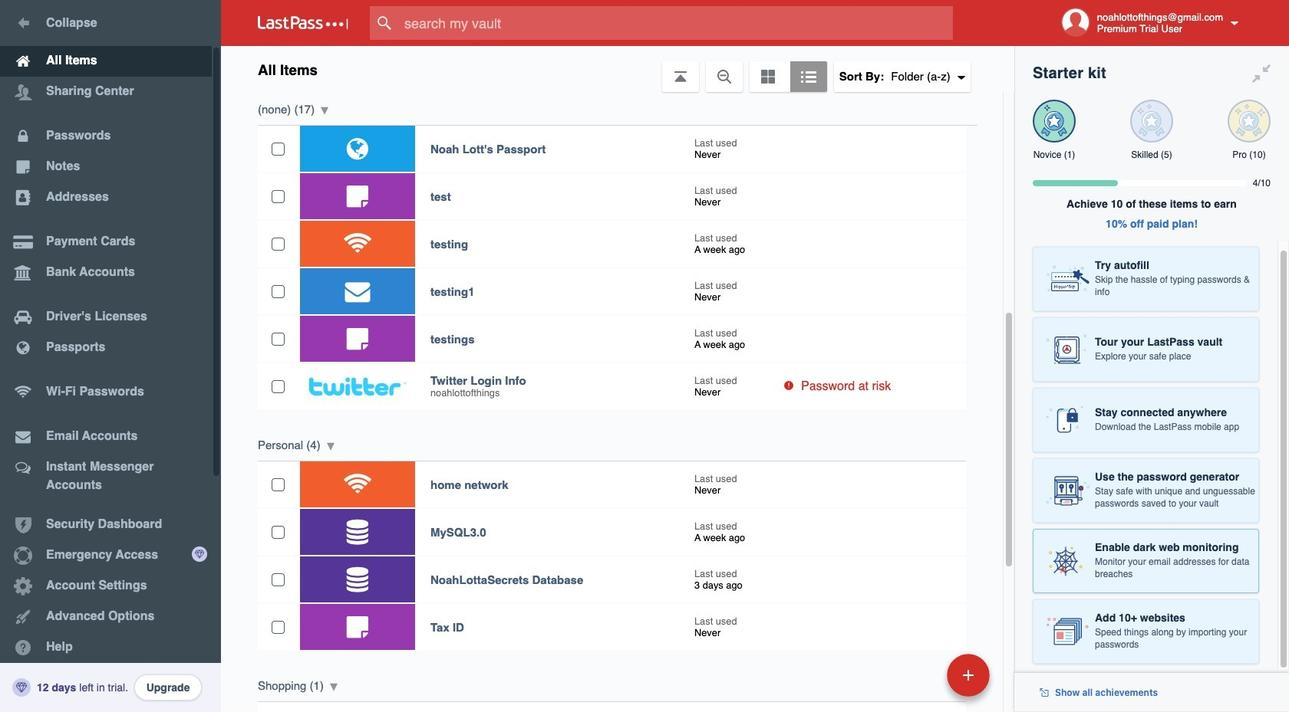 Task type: describe. For each thing, give the bounding box(es) containing it.
search my vault text field
[[370, 6, 983, 40]]

new item navigation
[[841, 650, 999, 713]]

new item element
[[841, 654, 995, 697]]

vault options navigation
[[221, 46, 1014, 92]]



Task type: vqa. For each thing, say whether or not it's contained in the screenshot.
'NEW ITEM' "ELEMENT"
yes



Task type: locate. For each thing, give the bounding box(es) containing it.
main navigation navigation
[[0, 0, 221, 713]]

Search search field
[[370, 6, 983, 40]]

lastpass image
[[258, 16, 348, 30]]



